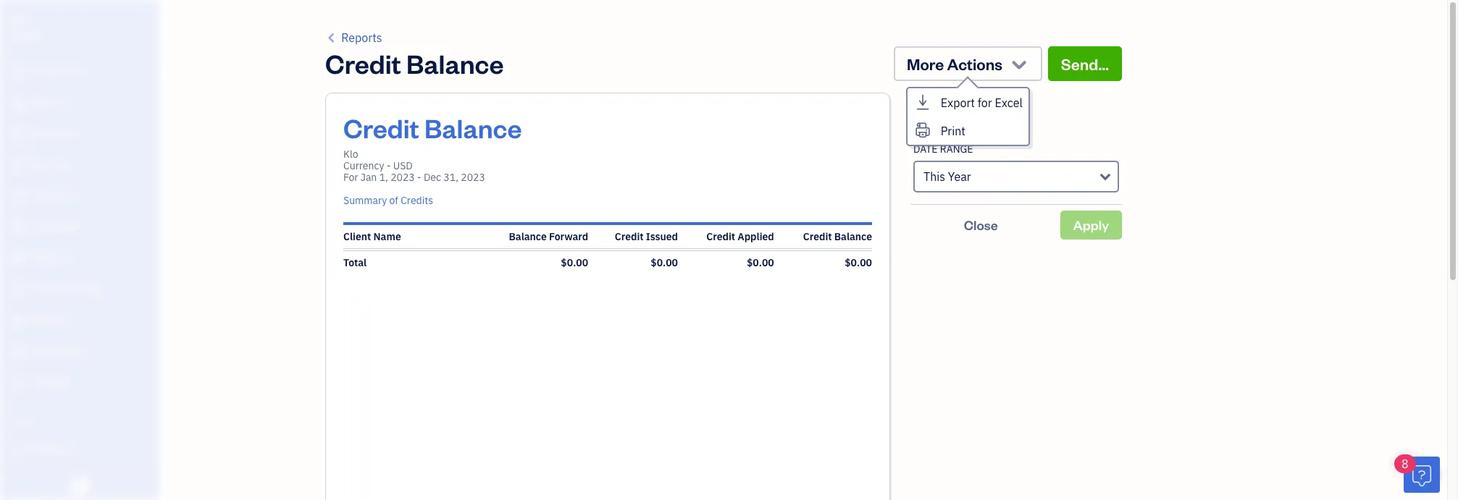 Task type: describe. For each thing, give the bounding box(es) containing it.
team members link
[[4, 437, 155, 462]]

range
[[940, 143, 973, 156]]

export for excel button
[[908, 88, 1028, 117]]

reports
[[341, 30, 382, 45]]

reports button
[[325, 29, 382, 46]]

services
[[52, 470, 87, 482]]

credit applied
[[706, 230, 774, 243]]

this
[[924, 170, 945, 184]]

project image
[[9, 251, 27, 266]]

freshbooks image
[[68, 477, 91, 495]]

payment image
[[9, 189, 27, 204]]

date range element
[[911, 132, 1122, 205]]

credit inside credit balance klo currency - usd for jan 1, 2023 - dec 31, 2023
[[343, 111, 419, 145]]

1,
[[379, 171, 388, 184]]

items and services
[[11, 470, 87, 482]]

1 horizontal spatial credit balance
[[803, 230, 872, 243]]

1 horizontal spatial -
[[417, 171, 421, 184]]

money image
[[9, 314, 27, 328]]

year
[[948, 170, 971, 184]]

estimate image
[[9, 127, 27, 141]]

applied
[[738, 230, 774, 243]]

credit balance klo currency - usd for jan 1, 2023 - dec 31, 2023
[[343, 111, 522, 184]]

expense image
[[9, 220, 27, 235]]

credit left issued
[[615, 230, 644, 243]]

for
[[978, 96, 992, 110]]

more actions button
[[894, 46, 1042, 81]]

issued
[[646, 230, 678, 243]]

date
[[913, 143, 938, 156]]

8
[[1402, 457, 1409, 472]]

team members
[[11, 443, 74, 455]]

credit down reports
[[325, 46, 401, 80]]

currency
[[343, 159, 384, 172]]

resource center badge image
[[1404, 457, 1440, 493]]

excel
[[995, 96, 1023, 110]]

date range
[[913, 143, 973, 156]]

send… button
[[1048, 46, 1122, 81]]

0 vertical spatial credit balance
[[325, 46, 504, 80]]

credit issued
[[615, 230, 678, 243]]

summary
[[343, 194, 387, 207]]

reset
[[911, 116, 940, 130]]

main element
[[0, 0, 206, 501]]

balance forward
[[509, 230, 588, 243]]

client image
[[9, 96, 27, 110]]

8 button
[[1394, 455, 1440, 493]]

2 $0.00 from the left
[[651, 256, 678, 269]]

Date Range field
[[913, 161, 1119, 193]]

chart image
[[9, 345, 27, 359]]

team
[[11, 443, 34, 455]]

chevronleft image
[[325, 29, 339, 46]]

klo inside klo owner
[[12, 13, 27, 27]]

31,
[[444, 171, 459, 184]]



Task type: locate. For each thing, give the bounding box(es) containing it.
0 horizontal spatial -
[[387, 159, 391, 172]]

members
[[36, 443, 74, 455]]

credit right applied
[[803, 230, 832, 243]]

klo inside credit balance klo currency - usd for jan 1, 2023 - dec 31, 2023
[[343, 148, 358, 161]]

client
[[343, 230, 371, 243]]

balance inside credit balance klo currency - usd for jan 1, 2023 - dec 31, 2023
[[424, 111, 522, 145]]

reset all
[[911, 116, 955, 130]]

usd
[[393, 159, 413, 172]]

for
[[343, 171, 358, 184]]

1 2023 from the left
[[391, 171, 415, 184]]

balance
[[406, 46, 504, 80], [424, 111, 522, 145], [509, 230, 547, 243], [834, 230, 872, 243]]

-
[[387, 159, 391, 172], [417, 171, 421, 184]]

klo up 'for' on the left of the page
[[343, 148, 358, 161]]

and
[[35, 470, 50, 482]]

$0.00
[[561, 256, 588, 269], [651, 256, 678, 269], [747, 256, 774, 269], [845, 256, 872, 269]]

actions
[[947, 54, 1002, 74]]

credits
[[401, 194, 433, 207]]

jan
[[361, 171, 377, 184]]

3 $0.00 from the left
[[747, 256, 774, 269]]

- left usd
[[387, 159, 391, 172]]

items
[[11, 470, 33, 482]]

this year
[[924, 170, 971, 184]]

reset all button
[[911, 114, 955, 132]]

forward
[[549, 230, 588, 243]]

close button
[[911, 211, 1051, 240]]

more
[[907, 54, 944, 74]]

export
[[941, 96, 975, 110]]

credit balance
[[325, 46, 504, 80], [803, 230, 872, 243]]

credit left applied
[[706, 230, 735, 243]]

timer image
[[9, 283, 27, 297]]

dashboard image
[[9, 64, 27, 79]]

print
[[941, 124, 965, 138]]

1 vertical spatial klo
[[343, 148, 358, 161]]

items and services link
[[4, 464, 155, 489]]

0 horizontal spatial 2023
[[391, 171, 415, 184]]

0 horizontal spatial credit balance
[[325, 46, 504, 80]]

print button
[[908, 117, 1028, 145]]

1 horizontal spatial klo
[[343, 148, 358, 161]]

1 horizontal spatial 2023
[[461, 171, 485, 184]]

2023
[[391, 171, 415, 184], [461, 171, 485, 184]]

1 $0.00 from the left
[[561, 256, 588, 269]]

klo
[[12, 13, 27, 27], [343, 148, 358, 161]]

more actions
[[907, 54, 1002, 74]]

chevrondown image
[[1009, 54, 1029, 74]]

klo owner
[[12, 13, 40, 41]]

summary of credits
[[343, 194, 433, 207]]

send…
[[1061, 54, 1109, 74]]

invoice image
[[9, 158, 27, 172]]

klo up owner
[[12, 13, 27, 27]]

2023 right 1,
[[391, 171, 415, 184]]

dec
[[424, 171, 441, 184]]

total
[[343, 256, 367, 269]]

apps
[[11, 417, 32, 428]]

2 2023 from the left
[[461, 171, 485, 184]]

client name
[[343, 230, 401, 243]]

1 vertical spatial credit balance
[[803, 230, 872, 243]]

4 $0.00 from the left
[[845, 256, 872, 269]]

2023 right the 31,
[[461, 171, 485, 184]]

apps link
[[4, 410, 155, 435]]

of
[[389, 194, 398, 207]]

name
[[373, 230, 401, 243]]

owner
[[12, 29, 40, 41]]

0 vertical spatial klo
[[12, 13, 27, 27]]

credit
[[325, 46, 401, 80], [343, 111, 419, 145], [615, 230, 644, 243], [706, 230, 735, 243], [803, 230, 832, 243]]

close
[[964, 217, 998, 233]]

export for excel
[[941, 96, 1023, 110]]

credit up currency
[[343, 111, 419, 145]]

all
[[943, 116, 955, 130]]

filters
[[911, 87, 956, 107]]

0 horizontal spatial klo
[[12, 13, 27, 27]]

- left dec
[[417, 171, 421, 184]]

report image
[[9, 376, 27, 390]]



Task type: vqa. For each thing, say whether or not it's contained in the screenshot.
DATE RANGE Element
yes



